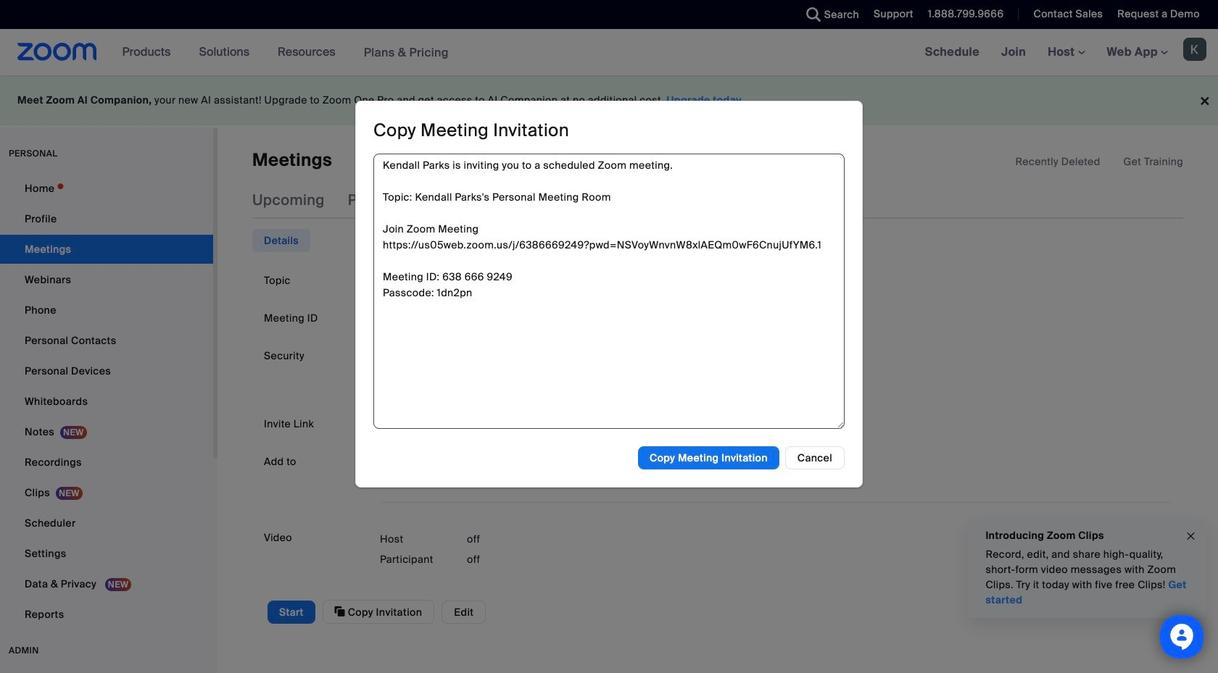 Task type: locate. For each thing, give the bounding box(es) containing it.
heading
[[373, 119, 569, 142]]

banner
[[0, 29, 1218, 76]]

close image
[[1186, 528, 1197, 545]]

btn image
[[380, 456, 394, 470]]

add to outlook calendar (.ics) image
[[517, 456, 532, 470]]

personal menu menu
[[0, 174, 213, 631]]

dialog
[[355, 101, 863, 488]]

footer
[[0, 75, 1218, 125]]

tab
[[252, 229, 310, 253]]

application
[[1015, 154, 1183, 169], [380, 413, 1172, 436]]

tab list
[[252, 229, 310, 253]]



Task type: describe. For each thing, give the bounding box(es) containing it.
1 vertical spatial application
[[380, 413, 1172, 436]]

0 vertical spatial application
[[1015, 154, 1183, 169]]

copy invitation content text field
[[373, 154, 845, 430]]

tabs of meeting tab list
[[252, 182, 718, 219]]

add to yahoo calendar image
[[686, 456, 701, 470]]

product information navigation
[[111, 29, 460, 76]]

zoom logo image
[[17, 43, 97, 61]]

meetings navigation
[[914, 29, 1218, 76]]

copy image
[[335, 606, 345, 619]]



Task type: vqa. For each thing, say whether or not it's contained in the screenshot.
APPLICATION
yes



